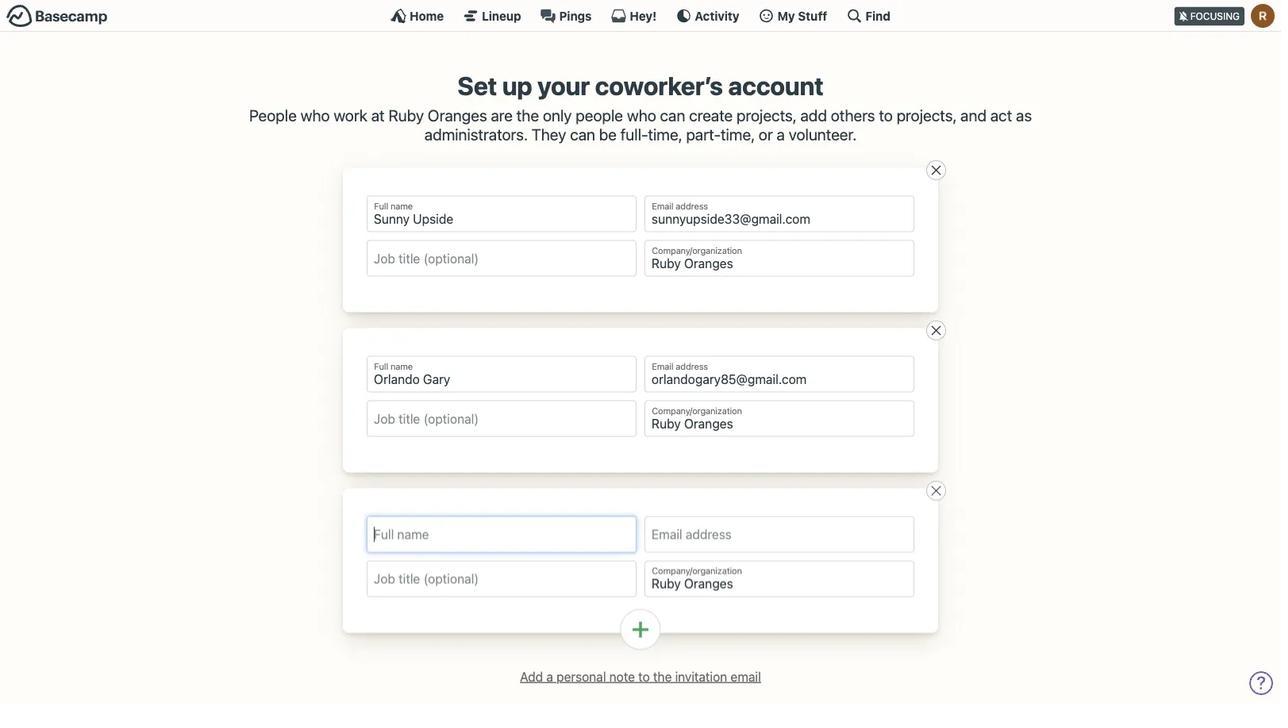 Task type: vqa. For each thing, say whether or not it's contained in the screenshot.
Company/organization text box
yes



Task type: locate. For each thing, give the bounding box(es) containing it.
0 horizontal spatial to
[[639, 669, 650, 685]]

2 company/organization from the top
[[652, 406, 742, 416]]

can left be
[[570, 125, 595, 144]]

0 horizontal spatial time,
[[648, 125, 682, 144]]

email
[[731, 669, 761, 685]]

to right others
[[879, 106, 893, 125]]

2 name from the top
[[391, 361, 413, 372]]

1 projects, from the left
[[737, 106, 797, 125]]

1 vertical spatial address
[[676, 361, 708, 372]]

projects, left 'and'
[[897, 106, 957, 125]]

full for second email address email field from the bottom
[[374, 361, 388, 372]]

activity
[[695, 9, 740, 23]]

1 company/organization text field from the top
[[645, 240, 915, 277]]

job title (optional) text field for 2nd full name text box from the bottom of the page
[[367, 401, 637, 437]]

0 horizontal spatial a
[[547, 669, 553, 685]]

1 horizontal spatial to
[[879, 106, 893, 125]]

2 time, from the left
[[721, 125, 755, 144]]

oranges
[[428, 106, 487, 125]]

find
[[866, 9, 891, 23]]

1 email address from the top
[[652, 201, 708, 212]]

administrators.
[[425, 125, 528, 144]]

2 address from the top
[[676, 361, 708, 372]]

1 vertical spatial email address email field
[[645, 356, 915, 393]]

to right note
[[639, 669, 650, 685]]

Full name text field
[[367, 196, 637, 232]]

2 email from the top
[[652, 361, 674, 372]]

1 horizontal spatial projects,
[[897, 106, 957, 125]]

a inside set up your coworker's account people who work at ruby oranges are the only people who can create projects, add others to projects, and act as administrators. they can be full-time, part-time, or a volunteer.
[[777, 125, 785, 144]]

my
[[778, 9, 795, 23]]

Job title (optional) text field
[[367, 240, 637, 277], [367, 401, 637, 437], [367, 561, 637, 598]]

time, left part-
[[648, 125, 682, 144]]

0 vertical spatial company/organization text field
[[645, 240, 915, 277]]

0 vertical spatial full
[[374, 201, 388, 212]]

2 who from the left
[[627, 106, 656, 125]]

are
[[491, 106, 513, 125]]

0 vertical spatial a
[[777, 125, 785, 144]]

0 vertical spatial email address email field
[[645, 196, 915, 232]]

Company/organization text field
[[645, 240, 915, 277], [645, 401, 915, 437]]

up
[[502, 71, 532, 101]]

0 vertical spatial full name text field
[[367, 356, 637, 393]]

create
[[689, 106, 733, 125]]

home link
[[391, 8, 444, 24]]

who left work
[[301, 106, 330, 125]]

note
[[610, 669, 635, 685]]

0 horizontal spatial who
[[301, 106, 330, 125]]

full for third email address email field from the bottom of the page
[[374, 201, 388, 212]]

email
[[652, 201, 674, 212], [652, 361, 674, 372]]

2 vertical spatial email address email field
[[645, 517, 915, 553]]

0 horizontal spatial projects,
[[737, 106, 797, 125]]

invitation
[[675, 669, 727, 685]]

and
[[961, 106, 987, 125]]

1 job title (optional) text field from the top
[[367, 240, 637, 277]]

1 vertical spatial company/organization
[[652, 406, 742, 416]]

to inside set up your coworker's account people who work at ruby oranges are the only people who can create projects, add others to projects, and act as administrators. they can be full-time, part-time, or a volunteer.
[[879, 106, 893, 125]]

hey!
[[630, 9, 657, 23]]

1 email address email field from the top
[[645, 196, 915, 232]]

main element
[[0, 0, 1281, 32]]

1 vertical spatial a
[[547, 669, 553, 685]]

company/organization for third email address email field from the bottom of the page
[[652, 245, 742, 256]]

act
[[991, 106, 1012, 125]]

address for third email address email field from the bottom of the page
[[676, 201, 708, 212]]

ruby image
[[1251, 4, 1275, 28]]

pings
[[559, 9, 592, 23]]

can
[[660, 106, 685, 125], [570, 125, 595, 144]]

email address for second email address email field from the bottom
[[652, 361, 708, 372]]

be
[[599, 125, 617, 144]]

people
[[576, 106, 623, 125]]

company/organization
[[652, 245, 742, 256], [652, 406, 742, 416], [652, 566, 742, 577]]

0 vertical spatial email address
[[652, 201, 708, 212]]

time, left the or
[[721, 125, 755, 144]]

to
[[879, 106, 893, 125], [639, 669, 650, 685]]

0 vertical spatial the
[[517, 106, 539, 125]]

they
[[532, 125, 566, 144]]

0 vertical spatial address
[[676, 201, 708, 212]]

1 company/organization from the top
[[652, 245, 742, 256]]

1 vertical spatial name
[[391, 361, 413, 372]]

0 vertical spatial full name
[[374, 201, 413, 212]]

the left the invitation
[[653, 669, 672, 685]]

Full name text field
[[367, 356, 637, 393], [367, 517, 637, 553]]

1 time, from the left
[[648, 125, 682, 144]]

personal
[[557, 669, 606, 685]]

0 vertical spatial company/organization
[[652, 245, 742, 256]]

0 vertical spatial job title (optional) text field
[[367, 240, 637, 277]]

at
[[371, 106, 385, 125]]

the right are
[[517, 106, 539, 125]]

2 full name text field from the top
[[367, 517, 637, 553]]

1 full from the top
[[374, 201, 388, 212]]

2 email address from the top
[[652, 361, 708, 372]]

Company/organization text field
[[645, 561, 915, 598]]

1 name from the top
[[391, 201, 413, 212]]

address
[[676, 201, 708, 212], [676, 361, 708, 372]]

1 vertical spatial to
[[639, 669, 650, 685]]

full
[[374, 201, 388, 212], [374, 361, 388, 372]]

2 vertical spatial company/organization
[[652, 566, 742, 577]]

company/organization text field for third email address email field from the bottom of the page
[[645, 240, 915, 277]]

who
[[301, 106, 330, 125], [627, 106, 656, 125]]

1 vertical spatial the
[[653, 669, 672, 685]]

people
[[249, 106, 297, 125]]

1 email from the top
[[652, 201, 674, 212]]

work
[[334, 106, 368, 125]]

1 address from the top
[[676, 201, 708, 212]]

2 vertical spatial job title (optional) text field
[[367, 561, 637, 598]]

Email address email field
[[645, 196, 915, 232], [645, 356, 915, 393], [645, 517, 915, 553]]

1 horizontal spatial who
[[627, 106, 656, 125]]

job title (optional) text field for full name text field
[[367, 240, 637, 277]]

2 job title (optional) text field from the top
[[367, 401, 637, 437]]

address for second email address email field from the bottom
[[676, 361, 708, 372]]

a right the or
[[777, 125, 785, 144]]

1 vertical spatial full name
[[374, 361, 413, 372]]

pings button
[[540, 8, 592, 24]]

0 vertical spatial email
[[652, 201, 674, 212]]

add a personal note to the invitation email
[[520, 669, 761, 685]]

only
[[543, 106, 572, 125]]

1 horizontal spatial the
[[653, 669, 672, 685]]

the inside button
[[653, 669, 672, 685]]

name
[[391, 201, 413, 212], [391, 361, 413, 372]]

full-
[[621, 125, 648, 144]]

1 horizontal spatial time,
[[721, 125, 755, 144]]

0 vertical spatial name
[[391, 201, 413, 212]]

full name
[[374, 201, 413, 212], [374, 361, 413, 372]]

projects,
[[737, 106, 797, 125], [897, 106, 957, 125]]

email address
[[652, 201, 708, 212], [652, 361, 708, 372]]

1 horizontal spatial can
[[660, 106, 685, 125]]

a right add
[[547, 669, 553, 685]]

2 company/organization text field from the top
[[645, 401, 915, 437]]

1 vertical spatial email address
[[652, 361, 708, 372]]

2 full from the top
[[374, 361, 388, 372]]

time,
[[648, 125, 682, 144], [721, 125, 755, 144]]

1 vertical spatial full
[[374, 361, 388, 372]]

activity link
[[676, 8, 740, 24]]

the
[[517, 106, 539, 125], [653, 669, 672, 685]]

1 vertical spatial job title (optional) text field
[[367, 401, 637, 437]]

1 vertical spatial email
[[652, 361, 674, 372]]

switch accounts image
[[6, 4, 108, 29]]

projects, up the or
[[737, 106, 797, 125]]

0 vertical spatial to
[[879, 106, 893, 125]]

find button
[[847, 8, 891, 24]]

who up full-
[[627, 106, 656, 125]]

a
[[777, 125, 785, 144], [547, 669, 553, 685]]

0 horizontal spatial the
[[517, 106, 539, 125]]

1 vertical spatial full name text field
[[367, 517, 637, 553]]

the inside set up your coworker's account people who work at ruby oranges are the only people who can create projects, add others to projects, and act as administrators. they can be full-time, part-time, or a volunteer.
[[517, 106, 539, 125]]

1 vertical spatial company/organization text field
[[645, 401, 915, 437]]

can down coworker's
[[660, 106, 685, 125]]

1 horizontal spatial a
[[777, 125, 785, 144]]



Task type: describe. For each thing, give the bounding box(es) containing it.
your
[[538, 71, 590, 101]]

my stuff button
[[759, 8, 828, 24]]

add
[[520, 669, 543, 685]]

add
[[801, 106, 827, 125]]

as
[[1016, 106, 1032, 125]]

2 full name from the top
[[374, 361, 413, 372]]

1 who from the left
[[301, 106, 330, 125]]

hey! button
[[611, 8, 657, 24]]

my stuff
[[778, 9, 828, 23]]

account
[[728, 71, 824, 101]]

3 email address email field from the top
[[645, 517, 915, 553]]

email address for third email address email field from the bottom of the page
[[652, 201, 708, 212]]

ruby
[[389, 106, 424, 125]]

3 job title (optional) text field from the top
[[367, 561, 637, 598]]

to inside button
[[639, 669, 650, 685]]

focusing
[[1191, 11, 1240, 22]]

volunteer.
[[789, 125, 857, 144]]

email for third email address email field from the bottom of the page
[[652, 201, 674, 212]]

lineup link
[[463, 8, 521, 24]]

add a personal note to the invitation email button
[[514, 665, 768, 689]]

company/organization for second email address email field from the bottom
[[652, 406, 742, 416]]

email for second email address email field from the bottom
[[652, 361, 674, 372]]

focusing button
[[1175, 0, 1281, 31]]

1 full name from the top
[[374, 201, 413, 212]]

coworker's
[[595, 71, 723, 101]]

set
[[458, 71, 497, 101]]

others
[[831, 106, 875, 125]]

lineup
[[482, 9, 521, 23]]

2 projects, from the left
[[897, 106, 957, 125]]

stuff
[[798, 9, 828, 23]]

part-
[[686, 125, 721, 144]]

a inside button
[[547, 669, 553, 685]]

or
[[759, 125, 773, 144]]

1 full name text field from the top
[[367, 356, 637, 393]]

0 horizontal spatial can
[[570, 125, 595, 144]]

3 company/organization from the top
[[652, 566, 742, 577]]

2 email address email field from the top
[[645, 356, 915, 393]]

set up your coworker's account people who work at ruby oranges are the only people who can create projects, add others to projects, and act as administrators. they can be full-time, part-time, or a volunteer.
[[249, 71, 1032, 144]]

company/organization text field for second email address email field from the bottom
[[645, 401, 915, 437]]

home
[[410, 9, 444, 23]]



